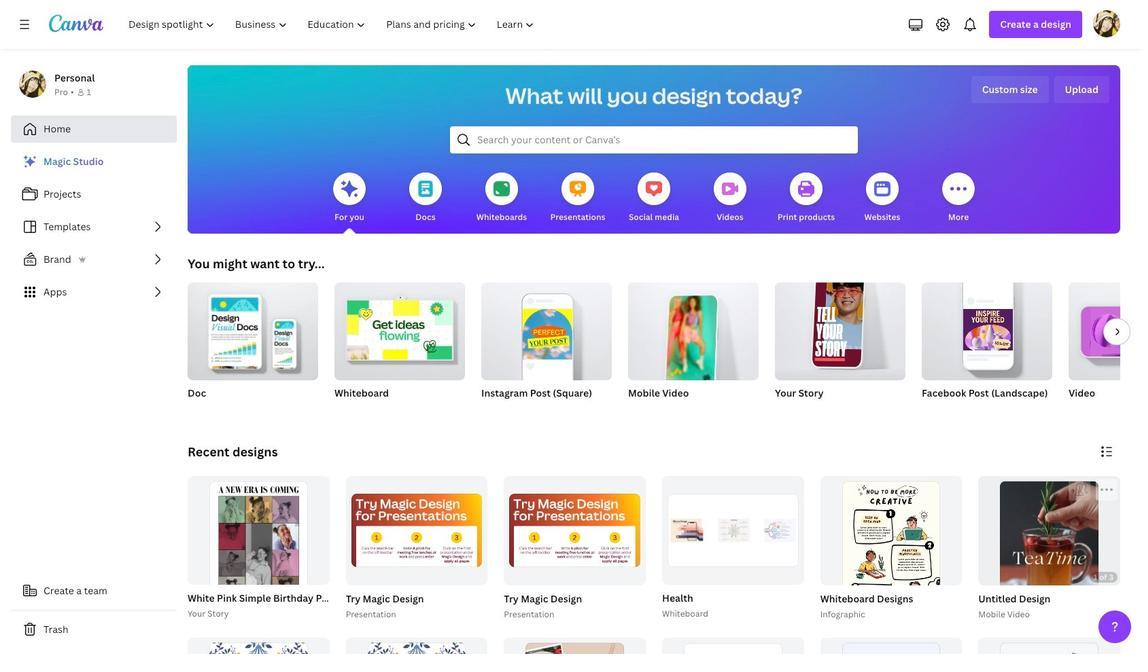 Task type: describe. For each thing, give the bounding box(es) containing it.
Search search field
[[477, 127, 831, 153]]

stephanie aranda image
[[1094, 10, 1121, 37]]



Task type: locate. For each thing, give the bounding box(es) containing it.
top level navigation element
[[120, 11, 546, 38]]

list
[[11, 148, 177, 306]]

group
[[775, 275, 906, 418], [775, 275, 906, 381], [188, 277, 318, 418], [188, 277, 318, 381], [335, 277, 465, 418], [335, 277, 465, 381], [481, 277, 612, 418], [481, 277, 612, 381], [628, 277, 759, 418], [628, 277, 759, 389], [922, 283, 1053, 418], [1069, 283, 1143, 418], [185, 477, 464, 655], [188, 477, 330, 655], [343, 477, 488, 622], [346, 477, 488, 586], [501, 477, 646, 622], [504, 477, 646, 586], [660, 477, 804, 622], [662, 477, 804, 586], [818, 477, 963, 655], [976, 477, 1121, 655], [979, 477, 1121, 655], [188, 638, 330, 655], [346, 638, 488, 655], [504, 638, 646, 655], [662, 638, 804, 655], [821, 638, 963, 655], [979, 638, 1121, 655]]

None search field
[[450, 126, 858, 154]]



Task type: vqa. For each thing, say whether or not it's contained in the screenshot.
they're in the right of the page
no



